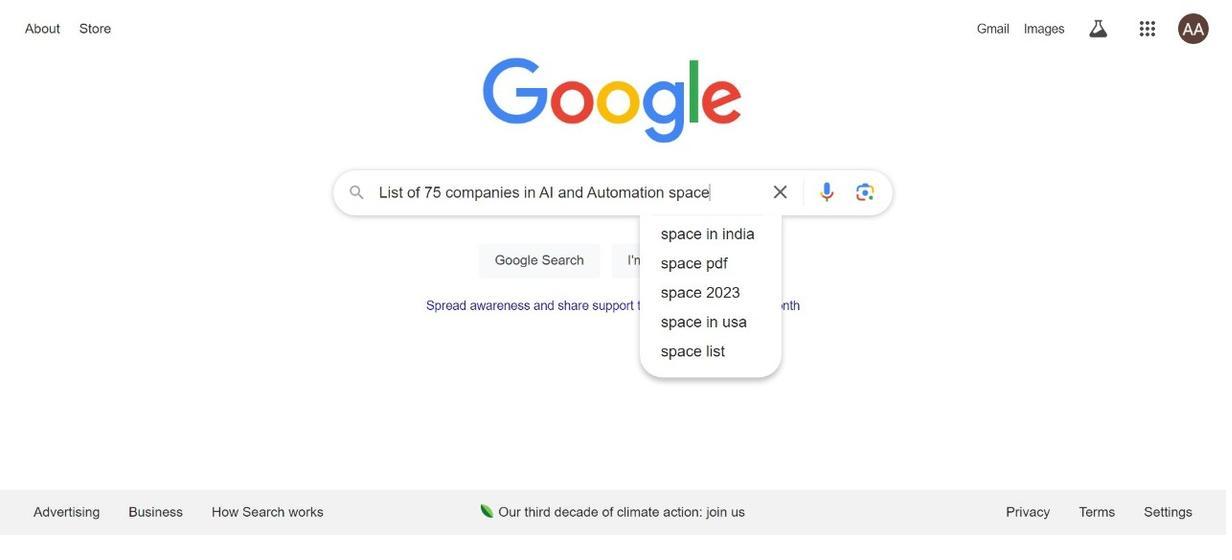 Task type: vqa. For each thing, say whether or not it's contained in the screenshot.
'search box'
yes



Task type: locate. For each thing, give the bounding box(es) containing it.
search labs image
[[1087, 17, 1110, 40]]

None search field
[[19, 165, 1207, 378]]

google image
[[483, 57, 744, 146]]

list box
[[640, 219, 782, 366]]



Task type: describe. For each thing, give the bounding box(es) containing it.
Search text field
[[379, 171, 758, 215]]

search by image image
[[854, 181, 877, 204]]

search by voice image
[[816, 181, 839, 204]]



